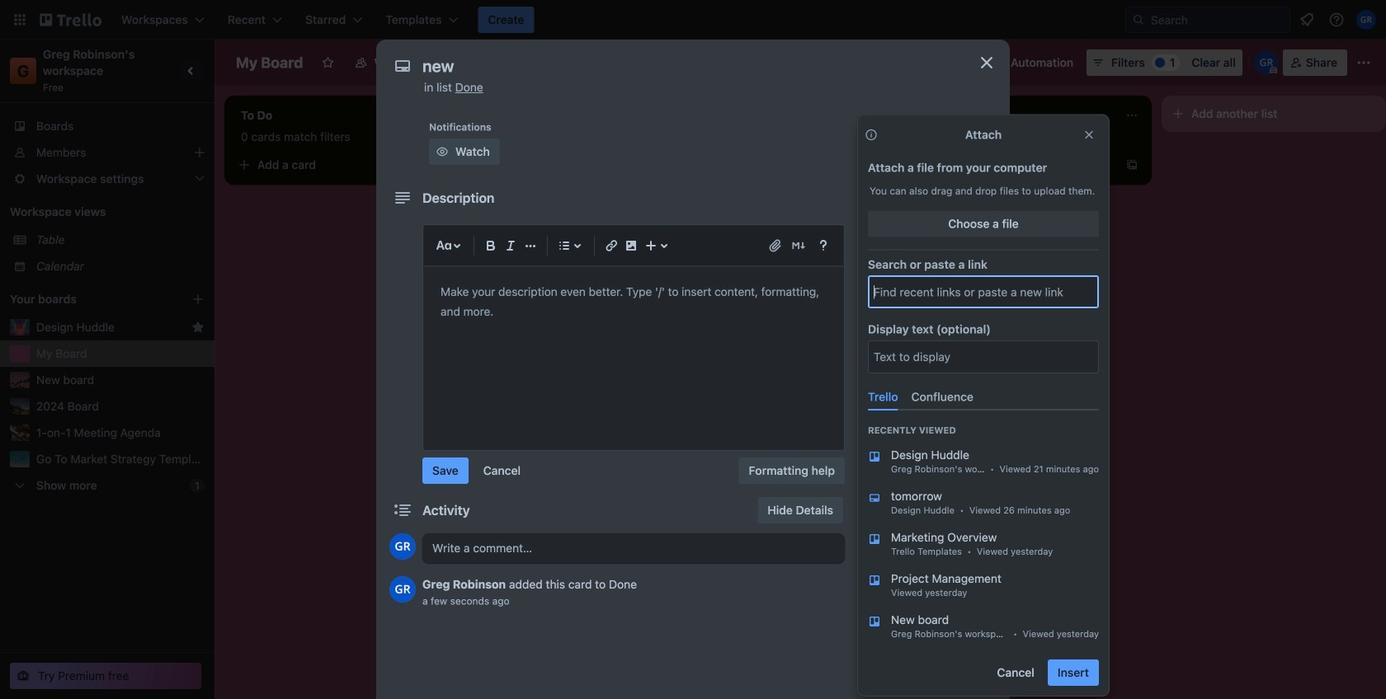 Task type: vqa. For each thing, say whether or not it's contained in the screenshot.
the to the top
no



Task type: describe. For each thing, give the bounding box(es) containing it.
close popover image
[[1083, 128, 1096, 142]]

show menu image
[[1356, 54, 1373, 71]]

1 horizontal spatial sm image
[[988, 50, 1011, 73]]

trello.board image for fifth option
[[868, 616, 881, 629]]

open information menu image
[[1329, 12, 1345, 28]]

trello.card image
[[868, 492, 881, 505]]

2 option from the top
[[855, 482, 1113, 523]]

text styles image
[[434, 236, 454, 256]]

Main content area, start typing to enter text. text field
[[441, 282, 827, 322]]

open help dialog image
[[814, 236, 834, 256]]

0 vertical spatial greg robinson (gregrobinson96) image
[[1255, 51, 1278, 74]]

bold ⌘b image
[[481, 236, 501, 256]]

lists image
[[555, 236, 574, 256]]

link ⌘k image
[[602, 236, 621, 256]]

0 horizontal spatial create from template… image
[[423, 158, 436, 172]]

3 option from the top
[[855, 523, 1113, 565]]

2 vertical spatial greg robinson (gregrobinson96) image
[[390, 577, 416, 603]]

more formatting image
[[521, 236, 541, 256]]

italic ⌘i image
[[501, 236, 521, 256]]

5 option from the top
[[855, 606, 1113, 647]]

star or unstar board image
[[321, 56, 335, 69]]

view markdown image
[[791, 238, 807, 254]]

attach and insert link image
[[768, 238, 784, 254]]

text formatting group
[[481, 236, 541, 256]]

1 option from the top
[[855, 441, 1113, 482]]



Task type: locate. For each thing, give the bounding box(es) containing it.
members image
[[863, 137, 880, 154]]

trello.board image
[[868, 451, 881, 464], [868, 533, 881, 546], [868, 574, 881, 588], [868, 616, 881, 629]]

group
[[988, 660, 1099, 687]]

4 trello.board image from the top
[[868, 616, 881, 629]]

greg robinson (gregrobinson96) image
[[1357, 10, 1377, 30]]

create from template… image
[[423, 158, 436, 172], [1126, 158, 1139, 172], [891, 196, 905, 210]]

1 trello.board image from the top
[[868, 451, 881, 464]]

tab list
[[862, 384, 1106, 411]]

more info image
[[865, 128, 878, 142]]

4 option from the top
[[855, 565, 1113, 606]]

0 vertical spatial sm image
[[988, 50, 1011, 73]]

trello.board image for 3rd option from the bottom of the page
[[868, 533, 881, 546]]

0 notifications image
[[1297, 10, 1317, 30]]

trello.board image for fifth option from the bottom
[[868, 451, 881, 464]]

add board image
[[191, 293, 205, 306]]

close dialog image
[[977, 53, 997, 73]]

search image
[[1132, 13, 1146, 26]]

Board name text field
[[228, 50, 312, 76]]

image image
[[621, 236, 641, 256]]

0 horizontal spatial sm image
[[863, 535, 880, 551]]

your boards with 7 items element
[[10, 290, 167, 310]]

2 trello.board image from the top
[[868, 533, 881, 546]]

3 trello.board image from the top
[[868, 574, 881, 588]]

sm image
[[434, 144, 451, 160], [863, 170, 880, 187], [863, 302, 880, 319], [863, 568, 880, 584], [863, 601, 880, 617]]

Write a comment text field
[[423, 534, 845, 564]]

1 horizontal spatial create from template… image
[[891, 196, 905, 210]]

Text to display field
[[869, 342, 1099, 372]]

1 vertical spatial sm image
[[863, 535, 880, 551]]

option
[[855, 441, 1113, 482], [855, 482, 1113, 523], [855, 523, 1113, 565], [855, 565, 1113, 606], [855, 606, 1113, 647]]

2 horizontal spatial create from template… image
[[1126, 158, 1139, 172]]

editor toolbar
[[431, 233, 837, 259]]

primary element
[[0, 0, 1387, 40]]

sm image
[[988, 50, 1011, 73], [863, 535, 880, 551]]

starred icon image
[[191, 321, 205, 334]]

trello.board image for second option from the bottom
[[868, 574, 881, 588]]

greg robinson (gregrobinson96) image
[[1255, 51, 1278, 74], [390, 534, 416, 560], [390, 577, 416, 603]]

None text field
[[414, 51, 959, 81]]

Search field
[[1146, 8, 1290, 31]]

Find recent links or paste a new link field
[[869, 277, 1099, 307]]

choose a file element
[[868, 211, 1099, 237]]

list box
[[855, 441, 1113, 647]]

1 vertical spatial greg robinson (gregrobinson96) image
[[390, 534, 416, 560]]



